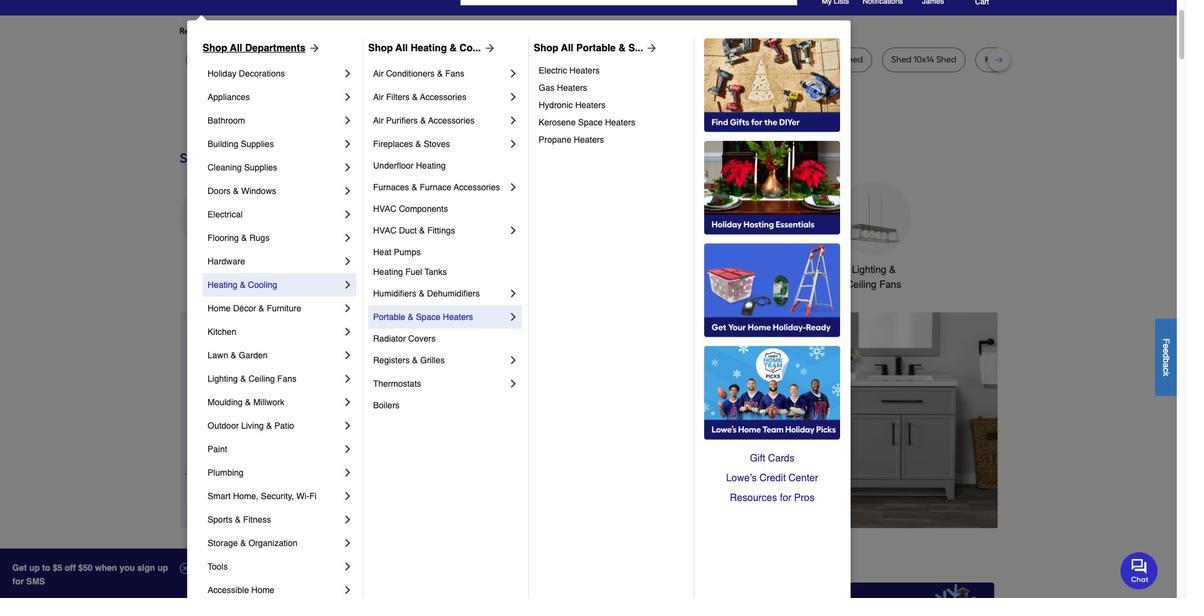Task type: locate. For each thing, give the bounding box(es) containing it.
tools inside button
[[299, 265, 322, 276]]

kobalt
[[985, 54, 1011, 65]]

portable up quikrete
[[577, 43, 616, 54]]

heaters down the dehumidifiers
[[443, 312, 473, 322]]

1 horizontal spatial portable
[[577, 43, 616, 54]]

1 vertical spatial kitchen
[[208, 327, 237, 337]]

gas heaters link
[[539, 79, 686, 96]]

0 horizontal spatial tools
[[208, 562, 228, 572]]

chat invite button image
[[1121, 552, 1159, 589]]

fi
[[309, 491, 317, 501]]

heaters up kerosene space heaters
[[576, 100, 606, 110]]

hvac down the furnaces
[[373, 204, 397, 214]]

1 vertical spatial supplies
[[244, 163, 277, 172]]

0 horizontal spatial up
[[29, 563, 40, 573]]

arrow right image inside shop all departments "link"
[[306, 42, 321, 54]]

0 vertical spatial supplies
[[241, 139, 274, 149]]

shop inside "link"
[[203, 43, 227, 54]]

arrow right image
[[644, 42, 658, 54]]

lighting
[[852, 265, 887, 276], [208, 374, 238, 384]]

1 horizontal spatial fans
[[445, 69, 465, 79]]

you
[[120, 563, 135, 573]]

heaters
[[570, 66, 600, 75], [557, 83, 588, 93], [576, 100, 606, 110], [605, 117, 636, 127], [574, 135, 604, 145], [443, 312, 473, 322]]

1 shed from the left
[[727, 54, 747, 65]]

1 you from the left
[[292, 26, 307, 36]]

up
[[29, 563, 40, 573], [158, 563, 168, 573]]

2 vertical spatial home
[[251, 585, 275, 595]]

chevron right image for air filters & accessories
[[507, 91, 520, 103]]

air left conditioners
[[373, 69, 384, 79]]

up to 40 percent off select vanities. plus, get free local delivery on select vanities. image
[[399, 312, 998, 529]]

0 horizontal spatial lighting & ceiling fans
[[208, 374, 297, 384]]

0 horizontal spatial all
[[230, 43, 242, 54]]

home inside "home décor & furniture" link
[[208, 304, 231, 313]]

supplies up cleaning supplies
[[241, 139, 274, 149]]

chevron right image for humidifiers & dehumidifiers
[[507, 287, 520, 300]]

kitchen up the dehumidifiers
[[463, 265, 496, 276]]

plumbing link
[[208, 461, 342, 485]]

kitchen up lawn
[[208, 327, 237, 337]]

1 horizontal spatial smart
[[753, 265, 779, 276]]

2 horizontal spatial arrow right image
[[975, 420, 987, 433]]

3 air from the top
[[373, 116, 384, 125]]

appliances up heating & cooling
[[192, 265, 241, 276]]

1 vertical spatial smart
[[208, 491, 231, 501]]

more for more suggestions for you
[[316, 26, 337, 36]]

kitchen for kitchen faucets
[[463, 265, 496, 276]]

1 horizontal spatial lighting & ceiling fans
[[847, 265, 902, 290]]

2 horizontal spatial all
[[561, 43, 574, 54]]

shop 25 days of deals by category image
[[180, 148, 998, 168]]

underfloor
[[373, 161, 414, 171]]

0 vertical spatial smart
[[753, 265, 779, 276]]

3 all from the left
[[561, 43, 574, 54]]

find gifts for the diyer. image
[[705, 38, 841, 132]]

bathroom inside bathroom button
[[665, 265, 708, 276]]

more
[[316, 26, 337, 36], [180, 551, 221, 570]]

chevron right image for lawn & garden
[[342, 349, 354, 362]]

all inside "link"
[[230, 43, 242, 54]]

supplies up windows
[[244, 163, 277, 172]]

paint
[[208, 444, 227, 454]]

1 horizontal spatial bathroom
[[665, 265, 708, 276]]

0 horizontal spatial fans
[[277, 374, 297, 384]]

radiator covers
[[373, 334, 436, 344]]

0 horizontal spatial home
[[208, 304, 231, 313]]

more suggestions for you
[[316, 26, 416, 36]]

smart inside smart home button
[[753, 265, 779, 276]]

1 vertical spatial air
[[373, 92, 384, 102]]

flooring & rugs
[[208, 233, 270, 243]]

chevron right image for bathroom
[[342, 114, 354, 127]]

portable
[[577, 43, 616, 54], [373, 312, 406, 322]]

1 vertical spatial more
[[180, 551, 221, 570]]

up right sign
[[158, 563, 168, 573]]

2 horizontal spatial shop
[[534, 43, 559, 54]]

None search field
[[460, 0, 798, 17]]

0 horizontal spatial smart
[[208, 491, 231, 501]]

2 shop from the left
[[368, 43, 393, 54]]

accessories down air filters & accessories link on the left top
[[428, 116, 475, 125]]

chevron right image for cleaning supplies
[[342, 161, 354, 174]]

&
[[450, 43, 457, 54], [619, 43, 626, 54], [437, 69, 443, 79], [412, 92, 418, 102], [420, 116, 426, 125], [416, 139, 421, 149], [412, 182, 418, 192], [233, 186, 239, 196], [419, 226, 425, 236], [241, 233, 247, 243], [890, 265, 896, 276], [240, 280, 246, 290], [419, 289, 425, 299], [259, 304, 264, 313], [408, 312, 414, 322], [231, 350, 237, 360], [412, 355, 418, 365], [240, 374, 246, 384], [245, 397, 251, 407], [266, 421, 272, 431], [235, 515, 241, 525], [240, 538, 246, 548]]

kitchen inside button
[[463, 265, 496, 276]]

thermostats
[[373, 379, 421, 389]]

portable up radiator
[[373, 312, 406, 322]]

chevron right image for doors & windows
[[342, 185, 354, 197]]

gas
[[539, 83, 555, 93]]

shop
[[203, 43, 227, 54], [368, 43, 393, 54], [534, 43, 559, 54]]

chevron right image for sports & fitness
[[342, 514, 354, 526]]

fans for air conditioners & fans link
[[445, 69, 465, 79]]

smart inside "smart home, security, wi-fi" link
[[208, 491, 231, 501]]

1 horizontal spatial home
[[251, 585, 275, 595]]

shed left 10x14
[[892, 54, 912, 65]]

hvac up heat
[[373, 226, 397, 236]]

Search Query text field
[[461, 0, 742, 5]]

wi-
[[296, 491, 309, 501]]

accessible home link
[[208, 579, 342, 598]]

2 you from the left
[[402, 26, 416, 36]]

get your home holiday-ready. image
[[705, 244, 841, 338]]

chevron right image for thermostats
[[507, 378, 520, 390]]

off
[[65, 563, 76, 573]]

1 horizontal spatial tools
[[299, 265, 322, 276]]

space down hydronic heaters
[[578, 117, 603, 127]]

for
[[279, 26, 290, 36], [389, 26, 400, 36], [780, 493, 792, 504], [12, 577, 24, 587]]

shed right storage
[[843, 54, 864, 65]]

space up covers
[[416, 312, 441, 322]]

heating up furnace
[[416, 161, 446, 171]]

2 shed from the left
[[843, 54, 864, 65]]

for down get
[[12, 577, 24, 587]]

arrow right image inside shop all heating & co... link
[[481, 42, 496, 54]]

doors & windows
[[208, 186, 276, 196]]

1 horizontal spatial arrow right image
[[481, 42, 496, 54]]

sms
[[26, 577, 45, 587]]

home inside accessible home link
[[251, 585, 275, 595]]

air for air purifiers & accessories
[[373, 116, 384, 125]]

shed 10x14 shed
[[892, 54, 957, 65]]

1 shop from the left
[[203, 43, 227, 54]]

christmas
[[382, 265, 427, 276]]

fittings
[[428, 226, 455, 236]]

0 vertical spatial accessories
[[420, 92, 467, 102]]

hvac
[[373, 204, 397, 214], [373, 226, 397, 236]]

lighting & ceiling fans
[[847, 265, 902, 290], [208, 374, 297, 384]]

0 vertical spatial air
[[373, 69, 384, 79]]

more inside recommended searches for you "heading"
[[316, 26, 337, 36]]

chevron right image
[[342, 67, 354, 80], [507, 91, 520, 103], [342, 114, 354, 127], [342, 138, 354, 150], [507, 181, 520, 193], [342, 185, 354, 197], [342, 232, 354, 244], [342, 255, 354, 268], [507, 354, 520, 367], [342, 467, 354, 479], [342, 537, 354, 550], [342, 584, 354, 597]]

0 horizontal spatial arrow right image
[[306, 42, 321, 54]]

more great deals
[[180, 551, 322, 570]]

heat pumps link
[[373, 242, 520, 262]]

0 horizontal spatial shop
[[203, 43, 227, 54]]

tools
[[299, 265, 322, 276], [208, 562, 228, 572]]

1 vertical spatial bathroom
[[665, 265, 708, 276]]

arrow right image
[[306, 42, 321, 54], [481, 42, 496, 54], [975, 420, 987, 433]]

accessories up air purifiers & accessories link
[[420, 92, 467, 102]]

decorations inside christmas decorations 'button'
[[378, 279, 431, 290]]

you up shop all heating & co...
[[402, 26, 416, 36]]

2 vertical spatial air
[[373, 116, 384, 125]]

2 vertical spatial accessories
[[454, 182, 500, 192]]

smart home, security, wi-fi
[[208, 491, 317, 501]]

& inside "link"
[[412, 355, 418, 365]]

get up to 2 free select tools or batteries when you buy 1 with select purchases. image
[[182, 583, 440, 598]]

holiday decorations link
[[208, 62, 342, 85]]

ceiling
[[847, 279, 877, 290], [249, 374, 275, 384]]

holiday hosting essentials. image
[[705, 141, 841, 235]]

50 percent off all artificial christmas trees, holiday lights and more. image
[[0, 312, 399, 528]]

1 vertical spatial space
[[416, 312, 441, 322]]

outdoor
[[749, 54, 782, 65]]

cleaning
[[208, 163, 242, 172]]

0 horizontal spatial lighting
[[208, 374, 238, 384]]

kitchen link
[[208, 320, 342, 344]]

accessible home
[[208, 585, 275, 595]]

shed left outdoor
[[727, 54, 747, 65]]

e up b
[[1162, 348, 1172, 353]]

2 horizontal spatial fans
[[880, 279, 902, 290]]

air for air conditioners & fans
[[373, 69, 384, 79]]

more left suggestions
[[316, 26, 337, 36]]

chevron right image for hvac duct & fittings
[[507, 224, 520, 237]]

shop all heating & co... link
[[368, 41, 496, 56]]

electrical
[[208, 210, 243, 219]]

1 vertical spatial accessories
[[428, 116, 475, 125]]

fans inside button
[[880, 279, 902, 290]]

accessories down underfloor heating link
[[454, 182, 500, 192]]

1 vertical spatial fans
[[880, 279, 902, 290]]

more down storage
[[180, 551, 221, 570]]

heaters up hydronic heaters
[[557, 83, 588, 93]]

shop for shop all departments
[[203, 43, 227, 54]]

organization
[[249, 538, 298, 548]]

air conditioners & fans link
[[373, 62, 507, 85]]

e up d
[[1162, 344, 1172, 348]]

moulding & millwork link
[[208, 391, 342, 414]]

0 horizontal spatial kitchen
[[208, 327, 237, 337]]

1 air from the top
[[373, 69, 384, 79]]

3 shed from the left
[[892, 54, 912, 65]]

chevron right image for kitchen
[[342, 326, 354, 338]]

for up departments
[[279, 26, 290, 36]]

lighting inside button
[[852, 265, 887, 276]]

0 horizontal spatial you
[[292, 26, 307, 36]]

1 vertical spatial tools
[[208, 562, 228, 572]]

1 horizontal spatial more
[[316, 26, 337, 36]]

0 vertical spatial more
[[316, 26, 337, 36]]

heating fuel tanks
[[373, 267, 447, 277]]

cooling
[[248, 280, 277, 290]]

0 vertical spatial space
[[578, 117, 603, 127]]

shed right 10x14
[[937, 54, 957, 65]]

1 vertical spatial portable
[[373, 312, 406, 322]]

tools down storage
[[208, 562, 228, 572]]

decorations down heating fuel tanks
[[378, 279, 431, 290]]

1 vertical spatial decorations
[[378, 279, 431, 290]]

air left purifiers
[[373, 116, 384, 125]]

all for heating
[[396, 43, 408, 54]]

chevron right image for electrical
[[342, 208, 354, 221]]

home
[[782, 265, 808, 276], [208, 304, 231, 313], [251, 585, 275, 595]]

0 vertical spatial kitchen
[[463, 265, 496, 276]]

grilles
[[420, 355, 445, 365]]

decorations down shop all departments "link"
[[239, 69, 285, 79]]

2 hvac from the top
[[373, 226, 397, 236]]

up left to
[[29, 563, 40, 573]]

0 vertical spatial lighting & ceiling fans
[[847, 265, 902, 290]]

heaters down quikrete
[[570, 66, 600, 75]]

tools up "furniture"
[[299, 265, 322, 276]]

1 vertical spatial home
[[208, 304, 231, 313]]

scroll to item #2 image
[[665, 506, 695, 511]]

propane heaters link
[[539, 131, 686, 148]]

0 horizontal spatial bathroom
[[208, 116, 245, 125]]

1 vertical spatial lighting & ceiling fans
[[208, 374, 297, 384]]

shop all portable & s... link
[[534, 41, 658, 56]]

1 horizontal spatial ceiling
[[847, 279, 877, 290]]

all down recommended searches for you
[[230, 43, 242, 54]]

f e e d b a c k button
[[1156, 319, 1178, 396]]

shop down the more suggestions for you link
[[368, 43, 393, 54]]

registers & grilles link
[[373, 349, 507, 372]]

chevron right image for holiday decorations
[[342, 67, 354, 80]]

chevron right image for flooring & rugs
[[342, 232, 354, 244]]

1 horizontal spatial all
[[396, 43, 408, 54]]

0 horizontal spatial decorations
[[239, 69, 285, 79]]

hardie board
[[646, 54, 698, 65]]

gift cards
[[750, 453, 795, 464]]

rugs
[[250, 233, 270, 243]]

1 horizontal spatial you
[[402, 26, 416, 36]]

1 horizontal spatial space
[[578, 117, 603, 127]]

for right suggestions
[[389, 26, 400, 36]]

1 horizontal spatial shop
[[368, 43, 393, 54]]

credit
[[760, 473, 786, 484]]

all up conditioners
[[396, 43, 408, 54]]

chevron right image for paint
[[342, 443, 354, 456]]

0 vertical spatial lighting
[[852, 265, 887, 276]]

1 vertical spatial hvac
[[373, 226, 397, 236]]

1 horizontal spatial decorations
[[378, 279, 431, 290]]

1 all from the left
[[230, 43, 242, 54]]

0 vertical spatial portable
[[577, 43, 616, 54]]

2 all from the left
[[396, 43, 408, 54]]

you up departments
[[292, 26, 307, 36]]

air left filters on the left of the page
[[373, 92, 384, 102]]

2 air from the top
[[373, 92, 384, 102]]

all up electric heaters
[[561, 43, 574, 54]]

chevron right image for air conditioners & fans
[[507, 67, 520, 80]]

smart home button
[[743, 181, 817, 278]]

shop up toilet
[[534, 43, 559, 54]]

0 horizontal spatial more
[[180, 551, 221, 570]]

shop all departments
[[203, 43, 306, 54]]

0 vertical spatial decorations
[[239, 69, 285, 79]]

0 vertical spatial appliances
[[208, 92, 250, 102]]

covers
[[408, 334, 436, 344]]

2 horizontal spatial home
[[782, 265, 808, 276]]

resources for pros link
[[705, 488, 841, 508]]

1 horizontal spatial up
[[158, 563, 168, 573]]

appliances down holiday
[[208, 92, 250, 102]]

home inside smart home button
[[782, 265, 808, 276]]

shop down recommended
[[203, 43, 227, 54]]

3 shop from the left
[[534, 43, 559, 54]]

appliances
[[208, 92, 250, 102], [192, 265, 241, 276]]

hvac for hvac duct & fittings
[[373, 226, 397, 236]]

1 vertical spatial appliances
[[192, 265, 241, 276]]

0 horizontal spatial ceiling
[[249, 374, 275, 384]]

0 vertical spatial bathroom
[[208, 116, 245, 125]]

2 vertical spatial fans
[[277, 374, 297, 384]]

1 horizontal spatial lighting
[[852, 265, 887, 276]]

0 horizontal spatial space
[[416, 312, 441, 322]]

chevron right image
[[507, 67, 520, 80], [342, 91, 354, 103], [507, 114, 520, 127], [507, 138, 520, 150], [342, 161, 354, 174], [342, 208, 354, 221], [507, 224, 520, 237], [342, 279, 354, 291], [507, 287, 520, 300], [342, 302, 354, 315], [507, 311, 520, 323], [342, 326, 354, 338], [342, 349, 354, 362], [342, 373, 354, 385], [507, 378, 520, 390], [342, 396, 354, 409], [342, 420, 354, 432], [342, 443, 354, 456], [342, 490, 354, 503], [342, 514, 354, 526], [342, 561, 354, 573]]

you
[[292, 26, 307, 36], [402, 26, 416, 36]]

heaters down kerosene space heaters
[[574, 135, 604, 145]]

0 vertical spatial fans
[[445, 69, 465, 79]]

plumbing
[[208, 468, 244, 478]]

0 vertical spatial hvac
[[373, 204, 397, 214]]

0 vertical spatial ceiling
[[847, 279, 877, 290]]

electric heaters link
[[539, 62, 686, 79]]

decorations inside holiday decorations link
[[239, 69, 285, 79]]

0 vertical spatial home
[[782, 265, 808, 276]]

shop all heating & co...
[[368, 43, 481, 54]]

1 horizontal spatial kitchen
[[463, 265, 496, 276]]

accessories
[[420, 92, 467, 102], [428, 116, 475, 125], [454, 182, 500, 192]]

supplies for cleaning supplies
[[244, 163, 277, 172]]

heating & cooling
[[208, 280, 277, 290]]

0 vertical spatial tools
[[299, 265, 322, 276]]

chevron right image for tools
[[342, 561, 354, 573]]

underfloor heating
[[373, 161, 446, 171]]

1 hvac from the top
[[373, 204, 397, 214]]

2 e from the top
[[1162, 348, 1172, 353]]

recommended searches for you
[[180, 26, 307, 36]]

heating
[[411, 43, 447, 54], [416, 161, 446, 171], [373, 267, 403, 277], [208, 280, 238, 290]]



Task type: vqa. For each thing, say whether or not it's contained in the screenshot.
HVAC related to HVAC Components
yes



Task type: describe. For each thing, give the bounding box(es) containing it.
0 horizontal spatial portable
[[373, 312, 406, 322]]

gas heaters
[[539, 83, 588, 93]]

cards
[[769, 453, 795, 464]]

fans for lighting & ceiling fans link
[[277, 374, 297, 384]]

air for air filters & accessories
[[373, 92, 384, 102]]

lighting & ceiling fans link
[[208, 367, 342, 391]]

sports & fitness
[[208, 515, 271, 525]]

appliances inside "button"
[[192, 265, 241, 276]]

accessories for furnaces & furnace accessories
[[454, 182, 500, 192]]

heaters for hydronic heaters
[[576, 100, 606, 110]]

lowe's credit center link
[[705, 469, 841, 488]]

lighting & ceiling fans inside button
[[847, 265, 902, 290]]

smart home, security, wi-fi link
[[208, 485, 342, 508]]

electric heaters
[[539, 66, 600, 75]]

outdoor
[[208, 421, 239, 431]]

chevron right image for hardware
[[342, 255, 354, 268]]

windows
[[241, 186, 276, 196]]

co...
[[460, 43, 481, 54]]

you for recommended searches for you
[[292, 26, 307, 36]]

fireplaces & stoves link
[[373, 132, 507, 156]]

air purifiers & accessories link
[[373, 109, 507, 132]]

toilet
[[535, 54, 556, 65]]

heaters for electric heaters
[[570, 66, 600, 75]]

for inside get up to $5 off $50 when you sign up for sms
[[12, 577, 24, 587]]

bathroom link
[[208, 109, 342, 132]]

patio
[[275, 421, 294, 431]]

air filters & accessories
[[373, 92, 467, 102]]

chevron right image for lighting & ceiling fans
[[342, 373, 354, 385]]

bathroom button
[[649, 181, 724, 278]]

chevron right image for heating & cooling
[[342, 279, 354, 291]]

shed outdoor storage
[[727, 54, 815, 65]]

home for accessible home
[[251, 585, 275, 595]]

lowe's credit center
[[727, 473, 819, 484]]

propane
[[539, 135, 572, 145]]

moulding & millwork
[[208, 397, 285, 407]]

kerosene
[[539, 117, 576, 127]]

heaters for gas heaters
[[557, 83, 588, 93]]

up to 35 percent off select grills and accessories. image
[[738, 583, 995, 598]]

purifiers
[[386, 116, 418, 125]]

arrow right image for shop all heating & co...
[[481, 42, 496, 54]]

you for more suggestions for you
[[402, 26, 416, 36]]

doors & windows link
[[208, 179, 342, 203]]

accessories for air filters & accessories
[[420, 92, 467, 102]]

tools link
[[208, 555, 342, 579]]

lowe's home team holiday picks. image
[[705, 346, 841, 440]]

more for more great deals
[[180, 551, 221, 570]]

kitchen faucets
[[463, 265, 534, 276]]

chevron right image for accessible home
[[342, 584, 354, 597]]

lighting & ceiling fans button
[[837, 181, 911, 292]]

humidifiers
[[373, 289, 417, 299]]

home for smart home
[[782, 265, 808, 276]]

more suggestions for you link
[[316, 25, 426, 38]]

chevron right image for storage & organization
[[342, 537, 354, 550]]

duct
[[399, 226, 417, 236]]

fireplaces & stoves
[[373, 139, 450, 149]]

tanks
[[425, 267, 447, 277]]

for left "pros"
[[780, 493, 792, 504]]

smart for smart home
[[753, 265, 779, 276]]

decorations for christmas
[[378, 279, 431, 290]]

chevron right image for home décor & furniture
[[342, 302, 354, 315]]

2 up from the left
[[158, 563, 168, 573]]

heaters down hydronic heaters link
[[605, 117, 636, 127]]

building
[[208, 139, 238, 149]]

d
[[1162, 353, 1172, 358]]

outdoor living & patio link
[[208, 414, 342, 438]]

all for departments
[[230, 43, 242, 54]]

paint link
[[208, 438, 342, 461]]

kitchen faucets button
[[461, 181, 536, 278]]

chevron right image for fireplaces & stoves
[[507, 138, 520, 150]]

furnaces
[[373, 182, 409, 192]]

1 up from the left
[[29, 563, 40, 573]]

hvac for hvac components
[[373, 204, 397, 214]]

shop for shop all heating & co...
[[368, 43, 393, 54]]

suggestions
[[339, 26, 387, 36]]

resources for pros
[[730, 493, 815, 504]]

hydronic
[[539, 100, 573, 110]]

c
[[1162, 368, 1172, 372]]

1 vertical spatial lighting
[[208, 374, 238, 384]]

sports
[[208, 515, 233, 525]]

humidifiers & dehumidifiers
[[373, 289, 480, 299]]

supplies for building supplies
[[241, 139, 274, 149]]

thermostats link
[[373, 372, 507, 396]]

s...
[[629, 43, 644, 54]]

appliances button
[[180, 181, 254, 278]]

heating down heat
[[373, 267, 403, 277]]

chevron right image for building supplies
[[342, 138, 354, 150]]

1 e from the top
[[1162, 344, 1172, 348]]

hvac duct & fittings link
[[373, 219, 507, 242]]

arrow right image for shop all departments
[[306, 42, 321, 54]]

4 shed from the left
[[937, 54, 957, 65]]

chevron right image for plumbing
[[342, 467, 354, 479]]

radiator
[[373, 334, 406, 344]]

cleaning supplies
[[208, 163, 277, 172]]

ceiling inside button
[[847, 279, 877, 290]]

holiday decorations
[[208, 69, 285, 79]]

when
[[95, 563, 117, 573]]

storage
[[208, 538, 238, 548]]

lowe's wishes you and your family a happy hanukkah. image
[[180, 104, 998, 135]]

chevron right image for outdoor living & patio
[[342, 420, 354, 432]]

board
[[675, 54, 698, 65]]

christmas decorations
[[378, 265, 431, 290]]

kerosene space heaters link
[[539, 114, 686, 131]]

chevron right image for registers & grilles
[[507, 354, 520, 367]]

smart for smart home, security, wi-fi
[[208, 491, 231, 501]]

up to 25 percent off select small appliances. image
[[460, 583, 718, 598]]

electric
[[539, 66, 567, 75]]

gift
[[750, 453, 766, 464]]

portable & space heaters
[[373, 312, 473, 322]]

shed for shed
[[843, 54, 864, 65]]

chevron right image for smart home, security, wi-fi
[[342, 490, 354, 503]]

& inside button
[[890, 265, 896, 276]]

kitchen for kitchen
[[208, 327, 237, 337]]

recommended searches for you heading
[[180, 25, 998, 38]]

quikrete
[[584, 54, 618, 65]]

chevron right image for moulding & millwork
[[342, 396, 354, 409]]

electrical link
[[208, 203, 342, 226]]

resources
[[730, 493, 778, 504]]

cleaning supplies link
[[208, 156, 342, 179]]

flooring
[[208, 233, 239, 243]]

heating down hardware
[[208, 280, 238, 290]]

$5
[[53, 563, 62, 573]]

chevron right image for air purifiers & accessories
[[507, 114, 520, 127]]

accessories for air purifiers & accessories
[[428, 116, 475, 125]]

smart home
[[753, 265, 808, 276]]

lawn
[[208, 350, 228, 360]]

chevron right image for portable & space heaters
[[507, 311, 520, 323]]

scroll to item #3 image
[[695, 506, 724, 511]]

1 vertical spatial ceiling
[[249, 374, 275, 384]]

fireplaces
[[373, 139, 413, 149]]

get up to $5 off $50 when you sign up for sms
[[12, 563, 168, 587]]

25 days of deals. don't miss deals every day. same-day delivery on in-stock orders placed by 2 p m. image
[[180, 312, 379, 528]]

decorations for holiday
[[239, 69, 285, 79]]

heaters for propane heaters
[[574, 135, 604, 145]]

shed for shed 10x14 shed
[[892, 54, 912, 65]]

chevron right image for appliances
[[342, 91, 354, 103]]

gift cards link
[[705, 449, 841, 469]]

to
[[42, 563, 50, 573]]

hvac components link
[[373, 199, 520, 219]]

lawn & garden link
[[208, 344, 342, 367]]

pros
[[795, 493, 815, 504]]

dehumidifiers
[[427, 289, 480, 299]]

shop for shop all portable & s...
[[534, 43, 559, 54]]

hvac duct & fittings
[[373, 226, 455, 236]]

furniture
[[267, 304, 301, 313]]

bathroom inside bathroom link
[[208, 116, 245, 125]]

heating up air conditioners & fans
[[411, 43, 447, 54]]

living
[[241, 421, 264, 431]]

shed for shed outdoor storage
[[727, 54, 747, 65]]

chevron right image for furnaces & furnace accessories
[[507, 181, 520, 193]]

air filters & accessories link
[[373, 85, 507, 109]]

conditioners
[[386, 69, 435, 79]]

all for portable
[[561, 43, 574, 54]]



